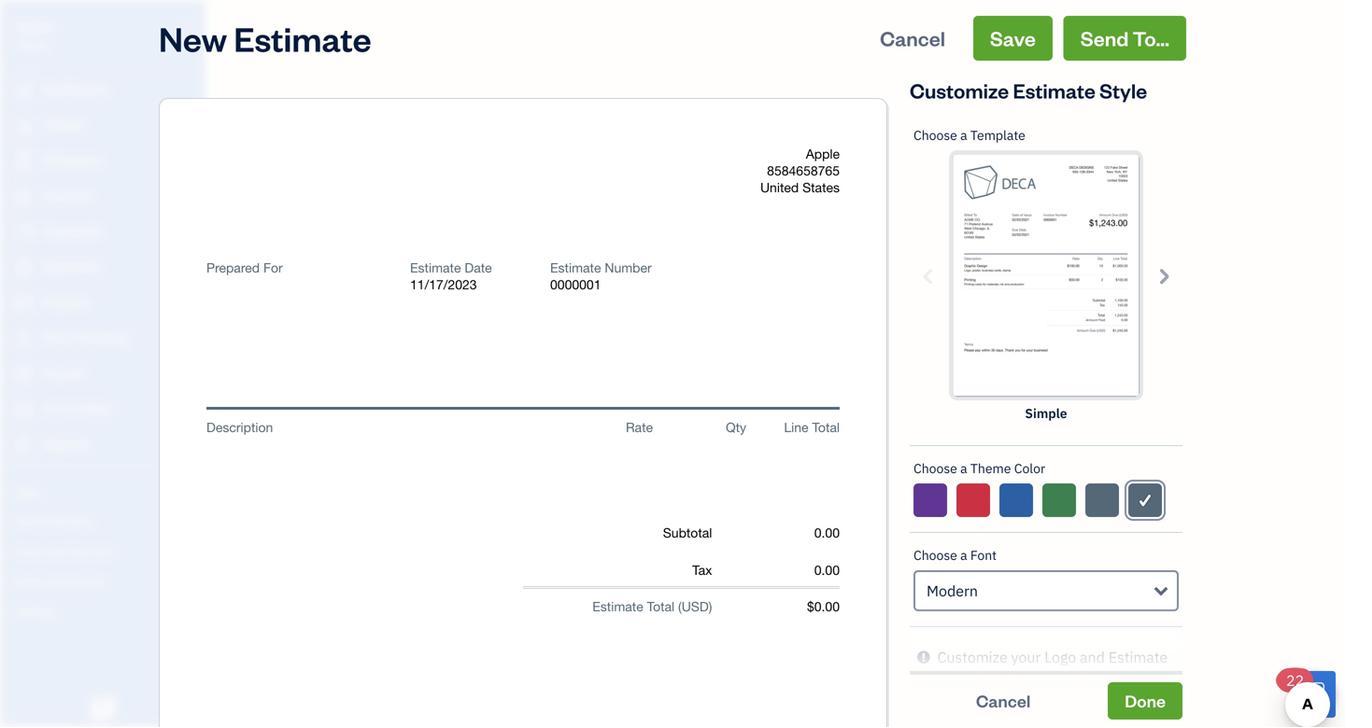 Task type: locate. For each thing, give the bounding box(es) containing it.
here link
[[1085, 670, 1115, 690]]

cancel button
[[863, 16, 962, 61], [910, 683, 1097, 720]]

apple owner
[[15, 16, 55, 52]]

done button
[[1108, 683, 1183, 720]]

usd
[[682, 599, 709, 615]]

project image
[[12, 294, 35, 313]]

1 a from the top
[[961, 127, 968, 144]]

total right line
[[812, 420, 840, 435]]

customize inside 'customize your logo and estimate style for all estimates'
[[938, 648, 1008, 668]]

0 vertical spatial 0.00
[[814, 526, 840, 541]]

(
[[678, 599, 682, 615]]

choose up modern
[[914, 547, 957, 564]]

estimate inside 'customize your logo and estimate style for all estimates'
[[1109, 648, 1168, 668]]

choose for choose a theme color
[[914, 460, 957, 477]]

3 a from the top
[[961, 547, 968, 564]]

apple inside apple 8584658765 united states
[[806, 146, 840, 162]]

settings image
[[14, 604, 200, 618]]

a inside 'element'
[[961, 547, 968, 564]]

apple for customize estimate style
[[15, 16, 55, 36]]

done
[[1125, 690, 1166, 712]]

choose a template element
[[910, 113, 1183, 447]]

1 horizontal spatial apple
[[806, 146, 840, 162]]

1 choose from the top
[[914, 127, 957, 144]]

a for font
[[961, 547, 968, 564]]

client image
[[12, 117, 35, 135]]

0 horizontal spatial cancel
[[880, 25, 945, 51]]

rate
[[626, 420, 653, 435]]

choose inside 'element'
[[914, 547, 957, 564]]

next image
[[1153, 266, 1174, 287]]

0 vertical spatial a
[[961, 127, 968, 144]]

description
[[206, 420, 273, 435]]

choose a template
[[914, 127, 1026, 144]]

tax
[[692, 563, 712, 578]]

a left font
[[961, 547, 968, 564]]

2 vertical spatial a
[[961, 547, 968, 564]]

customize estimate style
[[910, 77, 1147, 104]]

customize for customize estimate style
[[910, 77, 1009, 104]]

all
[[995, 670, 1011, 690]]

apple up owner
[[15, 16, 55, 36]]

0 vertical spatial apple
[[15, 16, 55, 36]]

money image
[[12, 365, 35, 384]]

a left template
[[961, 127, 968, 144]]

for
[[263, 260, 283, 276]]

save button
[[973, 16, 1053, 61]]

estimate image
[[12, 152, 35, 171]]

a left theme
[[961, 460, 968, 477]]

cancel
[[880, 25, 945, 51], [976, 690, 1031, 712]]

2 choose from the top
[[914, 460, 957, 477]]

1 vertical spatial total
[[647, 599, 675, 615]]

)
[[709, 599, 712, 615]]

2 a from the top
[[961, 460, 968, 477]]

total
[[812, 420, 840, 435], [647, 599, 675, 615]]

choose a font element
[[910, 533, 1183, 628]]

color
[[1014, 460, 1046, 477]]

0 vertical spatial choose
[[914, 127, 957, 144]]

font
[[971, 547, 997, 564]]

simple
[[1025, 405, 1067, 422]]

1 horizontal spatial total
[[812, 420, 840, 435]]

custom image
[[1137, 490, 1154, 512]]

prepared for
[[206, 260, 283, 276]]

line
[[784, 420, 809, 435]]

team members image
[[14, 514, 200, 529]]

choose a font
[[914, 547, 997, 564]]

customize for customize your logo and estimate style for all estimates
[[938, 648, 1008, 668]]

22 button
[[1277, 669, 1336, 718]]

choose for choose a font
[[914, 547, 957, 564]]

customize up for
[[938, 648, 1008, 668]]

Enter an Estimate # text field
[[550, 277, 602, 293]]

3 choose from the top
[[914, 547, 957, 564]]

customize up choose a template
[[910, 77, 1009, 104]]

a
[[961, 127, 968, 144], [961, 460, 968, 477], [961, 547, 968, 564]]

total for line
[[812, 420, 840, 435]]

1 vertical spatial apple
[[806, 146, 840, 162]]

0 vertical spatial cancel
[[880, 25, 945, 51]]

send to... button
[[1064, 16, 1186, 61]]

0 vertical spatial total
[[812, 420, 840, 435]]

bank connections image
[[14, 574, 200, 589]]

exclamationcircle image
[[917, 646, 930, 669]]

22
[[1286, 671, 1304, 691]]

0 horizontal spatial apple
[[15, 16, 55, 36]]

0 vertical spatial customize
[[910, 77, 1009, 104]]

total for estimate
[[647, 599, 675, 615]]

prepared
[[206, 260, 260, 276]]

2 vertical spatial choose
[[914, 547, 957, 564]]

apple 8584658765 united states
[[760, 146, 840, 195]]

modern
[[927, 582, 978, 601]]

estimates
[[1015, 670, 1082, 690]]

payment image
[[12, 223, 35, 242]]

0 horizontal spatial total
[[647, 599, 675, 615]]

apple inside main element
[[15, 16, 55, 36]]

1 vertical spatial 0.00
[[814, 563, 840, 578]]

apps image
[[14, 484, 200, 499]]

choose left template
[[914, 127, 957, 144]]

main element
[[0, 0, 252, 728]]

your
[[1011, 648, 1041, 668]]

expense image
[[12, 259, 35, 277]]

customize
[[910, 77, 1009, 104], [938, 648, 1008, 668]]

style
[[1100, 77, 1147, 104]]

8584658765
[[767, 163, 840, 178]]

apple up 8584658765
[[806, 146, 840, 162]]

apple
[[15, 16, 55, 36], [806, 146, 840, 162]]

1 vertical spatial a
[[961, 460, 968, 477]]

customize your logo and estimate style for all estimates
[[938, 648, 1168, 690]]

1 horizontal spatial cancel
[[976, 690, 1031, 712]]

choose
[[914, 127, 957, 144], [914, 460, 957, 477], [914, 547, 957, 564]]

1 vertical spatial choose
[[914, 460, 957, 477]]

choose left theme
[[914, 460, 957, 477]]

0.00
[[814, 526, 840, 541], [814, 563, 840, 578]]

invoice image
[[12, 188, 35, 206]]

total left (
[[647, 599, 675, 615]]

1 vertical spatial customize
[[938, 648, 1008, 668]]

qty
[[726, 420, 746, 435]]

estimate
[[234, 16, 371, 60], [1013, 77, 1096, 104], [410, 260, 461, 276], [550, 260, 601, 276], [593, 599, 643, 615], [1109, 648, 1168, 668]]



Task type: describe. For each thing, give the bounding box(es) containing it.
timer image
[[12, 330, 35, 348]]

date
[[465, 260, 492, 276]]

line total
[[784, 420, 840, 435]]

style
[[938, 670, 970, 690]]

Estimate date in MM/DD/YYYY format text field
[[410, 277, 522, 293]]

subtotal
[[663, 526, 712, 541]]

0 vertical spatial cancel button
[[863, 16, 962, 61]]

estimate total ( usd )
[[593, 599, 712, 615]]

estimate number
[[550, 260, 652, 276]]

chart image
[[12, 401, 35, 419]]

items and services image
[[14, 544, 200, 559]]

2 0.00 from the top
[[814, 563, 840, 578]]

owner
[[15, 37, 49, 52]]

previous image
[[918, 266, 940, 287]]

states
[[803, 180, 840, 195]]

here
[[1085, 670, 1115, 690]]

for
[[973, 670, 992, 690]]

freshbooks image
[[88, 698, 118, 720]]

Font field
[[914, 571, 1179, 612]]

a for template
[[961, 127, 968, 144]]

1 vertical spatial cancel button
[[910, 683, 1097, 720]]

apple for choose a theme color
[[806, 146, 840, 162]]

logo
[[1045, 648, 1076, 668]]

save
[[990, 25, 1036, 51]]

new estimate
[[159, 16, 371, 60]]

a for theme
[[961, 460, 968, 477]]

$0.00
[[807, 599, 840, 615]]

resource center badge image
[[1289, 672, 1336, 718]]

new
[[159, 16, 227, 60]]

choose a theme color element
[[909, 447, 1184, 533]]

choose a theme color
[[914, 460, 1046, 477]]

report image
[[12, 436, 35, 455]]

theme
[[971, 460, 1011, 477]]

estimate date
[[410, 260, 492, 276]]

template
[[971, 127, 1026, 144]]

1 vertical spatial cancel
[[976, 690, 1031, 712]]

united
[[760, 180, 799, 195]]

and
[[1080, 648, 1105, 668]]

number
[[605, 260, 652, 276]]

send to...
[[1081, 25, 1170, 51]]

1 0.00 from the top
[[814, 526, 840, 541]]

dashboard image
[[12, 81, 35, 100]]

choose for choose a template
[[914, 127, 957, 144]]

to...
[[1133, 25, 1170, 51]]

send
[[1081, 25, 1129, 51]]



Task type: vqa. For each thing, say whether or not it's contained in the screenshot.
Cancel to the right
yes



